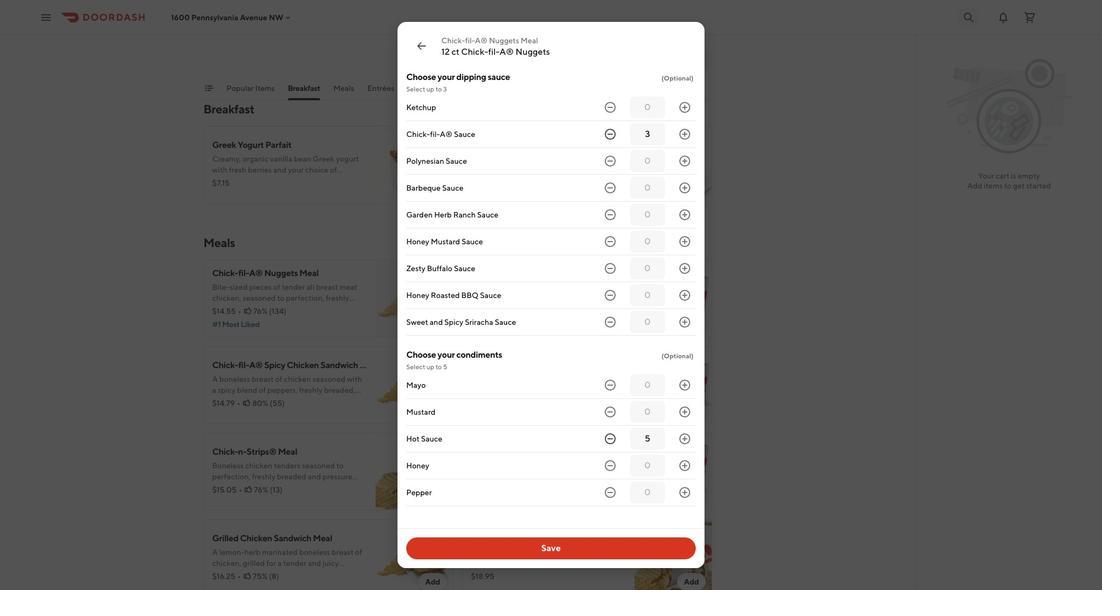 Task type: describe. For each thing, give the bounding box(es) containing it.
refined for the top chick-n-strips® meal image
[[528, 43, 553, 52]]

#1 most liked
[[212, 320, 260, 329]]

sauce down ranch
[[462, 238, 483, 246]]

(85)
[[529, 307, 544, 316]]

#1
[[212, 320, 221, 329]]

0 vertical spatial $15.05 •
[[471, 45, 501, 54]]

add button for fruit cup image
[[678, 180, 706, 197]]

choose your dipping sauce group
[[406, 71, 696, 336]]

• for grilled chicken sandwich meal image
[[238, 573, 241, 581]]

garden herb ranch sauce
[[406, 211, 499, 219]]

12
[[442, 47, 450, 57]]

0 vertical spatial pressure
[[582, 32, 611, 41]]

0 vertical spatial breaded
[[536, 32, 565, 41]]

add for greek yogurt parfait image
[[425, 184, 440, 193]]

deluxe for topmost chick-fil-a® deluxe meal image
[[264, 6, 292, 16]]

0 horizontal spatial meals
[[204, 236, 235, 250]]

chicken for the top chick-n-strips® meal image
[[504, 21, 531, 30]]

add for chick-fil-a® spicy chicken sandwich meal image at the left of the page
[[425, 405, 440, 414]]

zesty buffalo sauce
[[406, 264, 476, 273]]

in for the top chick-n-strips® meal image
[[499, 43, 505, 52]]

1 vertical spatial chick-fil-a® deluxe meal image
[[635, 433, 713, 511]]

$14.55
[[212, 307, 236, 316]]

mayo
[[406, 381, 426, 390]]

items
[[255, 84, 275, 93]]

is
[[1011, 172, 1017, 180]]

garden
[[406, 211, 433, 219]]

increase quantity by 1 image for herb
[[679, 208, 692, 222]]

#3 most liked
[[471, 320, 520, 329]]

2 vertical spatial 76%
[[254, 486, 269, 495]]

honey for honey roasted bbq sauce
[[406, 291, 429, 300]]

0 items, open order cart image
[[1024, 11, 1037, 24]]

chick-fil-a® nuggets meal image
[[376, 260, 454, 338]]

barbeque
[[406, 184, 441, 193]]

tenders for the top chick-n-strips® meal image
[[533, 21, 560, 30]]

80% for chick-fil-a® spicy chicken sandwich meal
[[252, 399, 268, 408]]

decrease quantity by 1 image for honey
[[604, 460, 617, 473]]

1 vertical spatial chicken
[[240, 534, 272, 544]]

0 vertical spatial (13)
[[529, 45, 542, 54]]

a® inside chick-fil-a® sandwich meal a boneless breast of chicken seasoned to perfection, freshly breaded, pressure cooked in 100% refined peanut oil.
[[508, 268, 522, 279]]

vanilla
[[270, 155, 292, 163]]

honey roasted bbq sauce
[[406, 291, 502, 300]]

wrap
[[543, 534, 565, 544]]

herb
[[434, 211, 452, 219]]

decrease quantity by 1 image for ketchup
[[604, 101, 617, 114]]

0 vertical spatial meals
[[334, 84, 354, 93]]

sauce
[[488, 72, 510, 82]]

sauce up $14.39 •
[[480, 291, 502, 300]]

1 vertical spatial 76% (13)
[[254, 486, 283, 495]]

1 horizontal spatial greek
[[313, 155, 335, 163]]

80% (85)
[[512, 307, 544, 316]]

liked for chick-fil-a® sandwich meal
[[501, 320, 520, 329]]

meal inside chick-fil-a® sandwich meal a boneless breast of chicken seasoned to perfection, freshly breaded, pressure cooked in 100% refined peanut oil.
[[562, 268, 582, 279]]

1 vertical spatial (13)
[[270, 486, 283, 495]]

2 vertical spatial oil.
[[322, 484, 332, 493]]

decrease quantity by 1 image for barbeque sauce
[[604, 182, 617, 195]]

chicken for the left chick-n-strips® meal image
[[245, 462, 273, 471]]

current quantity is 0 number field for polynesian sauce
[[637, 155, 659, 167]]

mustard inside choose your condiments group
[[406, 408, 436, 417]]

honey for honey mustard sauce
[[406, 238, 429, 246]]

(8)
[[269, 573, 279, 581]]

save
[[542, 544, 561, 554]]

chick-fil-a® sandwich meal a boneless breast of chicken seasoned to perfection, freshly breaded, pressure cooked in 100% refined peanut oil.
[[471, 268, 613, 314]]

sauce up fruit
[[454, 130, 476, 139]]

breast
[[511, 283, 533, 292]]

and inside greek yogurt parfait creamy, organic vanilla bean greek yogurt with fresh berries and your choice of toppings.
[[273, 166, 287, 174]]

add button for grilled chicken sandwich meal image
[[419, 574, 447, 591]]

your for choose your condiments
[[438, 350, 455, 360]]

$16.25
[[212, 573, 235, 581]]

greek yogurt parfait image
[[376, 126, 454, 204]]

roasted
[[431, 291, 460, 300]]

decrease quantity by 1 image for garden herb ranch sauce
[[604, 208, 617, 222]]

decrease quantity by 1 image for honey roasted bbq sauce
[[604, 289, 617, 302]]

$14.55 •
[[212, 307, 241, 316]]

your for choose your dipping sauce
[[438, 72, 455, 82]]

fil- inside choose your dipping sauce group
[[430, 130, 440, 139]]

increase quantity by 1 image for honey
[[679, 460, 692, 473]]

sauce down chick-fil-a® sauce
[[446, 157, 467, 166]]

chick-fil-a® nuggets meal
[[212, 268, 319, 279]]

1600
[[171, 13, 190, 22]]

current quantity is 0 number field for honey roasted bbq sauce
[[637, 290, 659, 302]]

add button for the left chick-n-strips® meal image
[[419, 487, 447, 505]]

2 vertical spatial sandwich
[[274, 534, 312, 544]]

2 vertical spatial 100%
[[248, 484, 267, 493]]

0 vertical spatial chick-fil-a® deluxe meal image
[[376, 0, 454, 70]]

add for the bottommost chick-fil-a® deluxe meal image
[[684, 492, 699, 500]]

greek yogurt parfait creamy, organic vanilla bean greek yogurt with fresh berries and your choice of toppings.
[[212, 140, 359, 185]]

$14.79 •
[[212, 399, 240, 408]]

choose your dipping sauce select up to 3
[[406, 72, 510, 93]]

seasoned inside chick-fil-a® sandwich meal a boneless breast of chicken seasoned to perfection, freshly breaded, pressure cooked in 100% refined peanut oil.
[[572, 283, 605, 292]]

select inside choose your condiments select up to 5
[[406, 363, 425, 371]]

current quantity is 0 number field for mayo
[[637, 380, 659, 392]]

80% for chick-fil-a® sandwich meal
[[512, 307, 528, 316]]

current quantity is 0 number field for garden herb ranch sauce
[[637, 209, 659, 221]]

to inside chick-fil-a® sandwich meal a boneless breast of chicken seasoned to perfection, freshly breaded, pressure cooked in 100% refined peanut oil.
[[606, 283, 613, 292]]

of inside chick-fil-a® sandwich meal a boneless breast of chicken seasoned to perfection, freshly breaded, pressure cooked in 100% refined peanut oil.
[[534, 283, 541, 292]]

perfection, for the top chick-n-strips® meal image
[[471, 32, 510, 41]]

0 horizontal spatial spicy
[[264, 360, 285, 371]]

add for grilled chicken sandwich meal image
[[425, 578, 440, 587]]

decrease quantity by 1 image for hot sauce
[[604, 433, 617, 446]]

increase quantity by 1 image for hot sauce
[[679, 433, 692, 446]]

$7.15
[[212, 179, 230, 188]]

berries
[[248, 166, 272, 174]]

bbq
[[462, 291, 479, 300]]

meals button
[[334, 83, 354, 100]]

most for chick-fil-a® sandwich meal
[[482, 320, 500, 329]]

creamy,
[[212, 155, 241, 163]]

deluxe for the bottommost chick-fil-a® deluxe meal image
[[523, 447, 551, 457]]

sauce down $14.39 •
[[495, 318, 516, 327]]

up inside choose your dipping sauce select up to 3
[[427, 85, 434, 93]]

mustard inside choose your dipping sauce group
[[431, 238, 460, 246]]

sweet and spicy sriracha sauce
[[406, 318, 516, 327]]

decrease quantity by 1 image for sweet and spicy sriracha sauce
[[604, 316, 617, 329]]

polynesian sauce
[[406, 157, 467, 166]]

1 horizontal spatial chicken
[[287, 360, 319, 371]]

current quantity is 0 number field for honey
[[637, 460, 659, 472]]

0 vertical spatial 76%
[[513, 45, 527, 54]]

hot
[[406, 435, 420, 444]]

pepper
[[406, 489, 432, 498]]

spicy inside choose your dipping sauce group
[[445, 318, 464, 327]]

increase quantity by 1 image for ketchup
[[679, 101, 692, 114]]

0 vertical spatial n-
[[497, 6, 506, 16]]

ketchup
[[406, 103, 436, 112]]

grilled chicken sandwich meal image
[[376, 520, 454, 591]]

100% inside chick-fil-a® sandwich meal a boneless breast of chicken seasoned to perfection, freshly breaded, pressure cooked in 100% refined peanut oil.
[[507, 305, 526, 314]]

yogurt
[[238, 140, 264, 150]]

• for the chick-fil-a® sandwich meal image at the right of the page
[[496, 307, 500, 316]]

0 horizontal spatial chick-n-strips® meal image
[[376, 433, 454, 511]]

boneless
[[478, 283, 509, 292]]

choice
[[305, 166, 328, 174]]

empty
[[1018, 172, 1041, 180]]

notification bell image
[[997, 11, 1010, 24]]

decrease quantity by 1 image for polynesian sauce
[[604, 155, 617, 168]]

grilled chicken sandwich meal
[[212, 534, 332, 544]]

0 vertical spatial freshly
[[511, 32, 534, 41]]

polynesian
[[406, 157, 444, 166]]

chick-fil-a® sauce
[[406, 130, 476, 139]]

dialog containing 12 ct chick-fil-a® nuggets
[[398, 22, 705, 569]]

refined for the left chick-n-strips® meal image
[[269, 484, 294, 493]]

open menu image
[[39, 11, 53, 24]]

cooked inside chick-fil-a® sandwich meal a boneless breast of chicken seasoned to perfection, freshly breaded, pressure cooked in 100% refined peanut oil.
[[471, 305, 497, 314]]

condiments
[[457, 350, 502, 360]]

choose for choose your dipping sauce
[[406, 72, 436, 82]]

add button for 'spicy chicken sandwich deluxe meal' image at the bottom right of the page
[[678, 400, 706, 418]]

chick-n-strips® meal boneless chicken tenders seasoned to perfection, freshly breaded and pressure cooked in 100% refined peanut oil. for the top chick-n-strips® meal image
[[471, 6, 611, 52]]

current quantity is 0 number field for honey mustard sauce
[[637, 236, 659, 248]]

breaded,
[[536, 294, 567, 303]]

increase quantity by 1 image for mustard
[[679, 406, 692, 419]]

current quantity is 0 number field for pepper
[[637, 487, 659, 499]]

• for chick-fil-a® nuggets meal image
[[238, 307, 241, 316]]

sweet
[[406, 318, 428, 327]]

chick-fil-a® nuggets meal 12 ct chick-fil-a® nuggets
[[442, 36, 550, 57]]

1 vertical spatial boneless
[[212, 462, 244, 471]]

save button
[[406, 538, 696, 560]]

1 vertical spatial $15.05 •
[[212, 486, 242, 495]]

organic
[[243, 155, 269, 163]]

current quantity is 0 number field for ketchup
[[637, 101, 659, 114]]

grilled
[[212, 534, 239, 544]]

chick-fil-a® deluxe meal for topmost chick-fil-a® deluxe meal image
[[212, 6, 313, 16]]

2 vertical spatial freshly
[[252, 473, 276, 482]]

and inside choose your dipping sauce group
[[430, 318, 443, 327]]

fil- inside chick-fil-a® sandwich meal a boneless breast of chicken seasoned to perfection, freshly breaded, pressure cooked in 100% refined peanut oil.
[[497, 268, 508, 279]]

parfait
[[265, 140, 292, 150]]

5
[[443, 363, 447, 371]]

strips® for the left chick-n-strips® meal image
[[247, 447, 277, 457]]

peanut inside chick-fil-a® sandwich meal a boneless breast of chicken seasoned to perfection, freshly breaded, pressure cooked in 100% refined peanut oil.
[[554, 305, 579, 314]]

seasoned for the left chick-n-strips® meal image
[[302, 462, 335, 471]]

hot sauce
[[406, 435, 443, 444]]

a® inside choose your dipping sauce group
[[440, 130, 453, 139]]

1 vertical spatial 76%
[[253, 307, 268, 316]]

peanut for the top chick-n-strips® meal image
[[554, 43, 579, 52]]

add for the left chick-n-strips® meal image
[[425, 492, 440, 500]]

add button for topmost chick-fil-a® deluxe meal image
[[419, 46, 447, 64]]

chick-fil-a® spicy chicken sandwich meal
[[212, 360, 379, 371]]

strips® for the top chick-n-strips® meal image
[[506, 6, 535, 16]]

choose your condiments group
[[406, 349, 696, 507]]

zesty
[[406, 264, 426, 273]]

buffalo
[[427, 264, 453, 273]]

Current quantity is 5 number field
[[637, 433, 659, 445]]

(optional) for choose your condiments
[[662, 352, 694, 360]]

$18.95
[[471, 573, 495, 581]]

pressure inside chick-fil-a® sandwich meal a boneless breast of chicken seasoned to perfection, freshly breaded, pressure cooked in 100% refined peanut oil.
[[569, 294, 599, 303]]

current quantity is 0 number field for zesty buffalo sauce
[[637, 263, 659, 275]]

75%
[[253, 573, 268, 581]]

started
[[1027, 182, 1051, 190]]

meal inside chick-fil-a® nuggets meal 12 ct chick-fil-a® nuggets
[[521, 36, 538, 45]]

0 vertical spatial chick-n-strips® meal image
[[635, 0, 713, 70]]

pennsylvania
[[191, 13, 239, 22]]

80% (55)
[[252, 399, 285, 408]]

fruit cup image
[[635, 126, 713, 204]]

your cart is empty add items to get started
[[968, 172, 1051, 190]]

popular items
[[227, 84, 275, 93]]

peanut for the left chick-n-strips® meal image
[[296, 484, 320, 493]]

increase quantity by 1 image for polynesian sauce
[[679, 155, 692, 168]]

sides button
[[408, 83, 426, 100]]

75% (8)
[[253, 573, 279, 581]]

increase quantity by 1 image for sauce
[[679, 182, 692, 195]]

0 vertical spatial 76% (13)
[[513, 45, 542, 54]]

1 horizontal spatial boneless
[[471, 21, 503, 30]]

(55)
[[270, 399, 285, 408]]



Task type: vqa. For each thing, say whether or not it's contained in the screenshot.
middle 100%
yes



Task type: locate. For each thing, give the bounding box(es) containing it.
Current quantity is 0 number field
[[637, 101, 659, 114], [637, 155, 659, 167], [637, 182, 659, 194], [637, 209, 659, 221], [637, 236, 659, 248], [637, 263, 659, 275], [637, 290, 659, 302], [637, 317, 659, 329], [637, 380, 659, 392], [637, 406, 659, 419], [637, 460, 659, 472], [637, 487, 659, 499]]

0 horizontal spatial sandwich
[[274, 534, 312, 544]]

1 vertical spatial chick-n-strips® meal image
[[376, 433, 454, 511]]

2 decrease quantity by 1 image from the top
[[604, 182, 617, 195]]

2 liked from the left
[[501, 320, 520, 329]]

1 horizontal spatial sandwich
[[321, 360, 358, 371]]

ranch
[[453, 211, 476, 219]]

perfection,
[[471, 32, 510, 41], [471, 294, 510, 303], [212, 473, 251, 482]]

sauce inside choose your condiments group
[[421, 435, 443, 444]]

increase quantity by 1 image for roasted
[[679, 289, 692, 302]]

up right sides
[[427, 85, 434, 93]]

bean
[[294, 155, 311, 163]]

1 vertical spatial 100%
[[507, 305, 526, 314]]

chick-fil-a® sandwich meal image
[[635, 260, 713, 338]]

1 horizontal spatial strips®
[[506, 6, 535, 16]]

current quantity is 0 number field for barbeque sauce
[[637, 182, 659, 194]]

your up 5
[[438, 350, 455, 360]]

4 current quantity is 0 number field from the top
[[637, 209, 659, 221]]

decrease quantity by 1 image
[[604, 128, 617, 141], [604, 182, 617, 195], [604, 235, 617, 248], [604, 262, 617, 275], [604, 289, 617, 302], [604, 379, 617, 392], [604, 433, 617, 446], [604, 460, 617, 473]]

decrease quantity by 1 image for mustard
[[604, 406, 617, 419]]

nuggets for chick-fil-a® nuggets meal 12 ct chick-fil-a® nuggets
[[489, 36, 519, 45]]

mustard up hot sauce
[[406, 408, 436, 417]]

fruit
[[471, 140, 490, 150]]

$15.05 for the left chick-n-strips® meal image
[[212, 486, 237, 495]]

1 vertical spatial $15.05
[[212, 486, 237, 495]]

0 horizontal spatial chicken
[[240, 534, 272, 544]]

n-
[[497, 6, 506, 16], [238, 447, 247, 457]]

1 horizontal spatial 76% (13)
[[513, 45, 542, 54]]

1 vertical spatial chick-n-strips® meal boneless chicken tenders seasoned to perfection, freshly breaded and pressure cooked in 100% refined peanut oil.
[[212, 447, 352, 493]]

honey
[[406, 238, 429, 246], [406, 291, 429, 300], [406, 462, 429, 471]]

breaded
[[536, 32, 565, 41], [277, 473, 306, 482]]

1 vertical spatial in
[[499, 305, 505, 314]]

2 increase quantity by 1 image from the top
[[679, 182, 692, 195]]

6 increase quantity by 1 image from the top
[[679, 406, 692, 419]]

1 vertical spatial n-
[[238, 447, 247, 457]]

1 horizontal spatial tenders
[[533, 21, 560, 30]]

sauce
[[454, 130, 476, 139], [446, 157, 467, 166], [442, 184, 464, 193], [477, 211, 499, 219], [462, 238, 483, 246], [454, 264, 476, 273], [480, 291, 502, 300], [495, 318, 516, 327], [421, 435, 443, 444]]

2 horizontal spatial sandwich
[[523, 268, 561, 279]]

1 current quantity is 0 number field from the top
[[637, 101, 659, 114]]

cup
[[491, 140, 508, 150]]

greek up choice on the left of page
[[313, 155, 335, 163]]

1 vertical spatial deluxe
[[523, 447, 551, 457]]

increase quantity by 1 image
[[679, 128, 692, 141], [679, 182, 692, 195], [679, 208, 692, 222], [679, 289, 692, 302], [679, 379, 692, 392], [679, 487, 692, 500]]

0 horizontal spatial breakfast
[[204, 102, 254, 116]]

3 honey from the top
[[406, 462, 429, 471]]

to
[[596, 21, 603, 30], [436, 85, 442, 93], [1005, 182, 1012, 190], [606, 283, 613, 292], [436, 363, 442, 371], [337, 462, 344, 471]]

n- up chick-fil-a® nuggets meal 12 ct chick-fil-a® nuggets
[[497, 6, 506, 16]]

fruit cup
[[471, 140, 508, 150]]

1 horizontal spatial 80%
[[512, 307, 528, 316]]

liked down 76% (134)
[[241, 320, 260, 329]]

8 decrease quantity by 1 image from the top
[[604, 460, 617, 473]]

to inside your cart is empty add items to get started
[[1005, 182, 1012, 190]]

decrease quantity by 1 image for mayo
[[604, 379, 617, 392]]

1 vertical spatial refined
[[528, 305, 553, 314]]

chick- inside choose your dipping sauce group
[[406, 130, 430, 139]]

(134)
[[269, 307, 287, 316]]

1 horizontal spatial $15.05 •
[[471, 45, 501, 54]]

1 vertical spatial breaded
[[277, 473, 306, 482]]

2 (optional) from the top
[[662, 352, 694, 360]]

decrease quantity by 1 image for honey mustard sauce
[[604, 235, 617, 248]]

76%
[[513, 45, 527, 54], [253, 307, 268, 316], [254, 486, 269, 495]]

oil. inside chick-fil-a® sandwich meal a boneless breast of chicken seasoned to perfection, freshly breaded, pressure cooked in 100% refined peanut oil.
[[581, 305, 591, 314]]

2 vertical spatial your
[[438, 350, 455, 360]]

5 decrease quantity by 1 image from the top
[[604, 406, 617, 419]]

spicy left #3
[[445, 318, 464, 327]]

0 vertical spatial up
[[427, 85, 434, 93]]

76% (134)
[[253, 307, 287, 316]]

1 up from the top
[[427, 85, 434, 93]]

chick-n-strips® meal boneless chicken tenders seasoned to perfection, freshly breaded and pressure cooked in 100% refined peanut oil.
[[471, 6, 611, 52], [212, 447, 352, 493]]

0 horizontal spatial chick-fil-a® deluxe meal
[[212, 6, 313, 16]]

2 most from the left
[[482, 320, 500, 329]]

11 current quantity is 0 number field from the top
[[637, 460, 659, 472]]

1 vertical spatial spicy
[[264, 360, 285, 371]]

pressure
[[582, 32, 611, 41], [569, 294, 599, 303], [323, 473, 352, 482]]

8 current quantity is 0 number field from the top
[[637, 317, 659, 329]]

cart
[[996, 172, 1010, 180]]

items
[[984, 182, 1003, 190]]

100% left the (85)
[[507, 305, 526, 314]]

1 vertical spatial cooked
[[471, 305, 497, 314]]

choose
[[406, 72, 436, 82], [406, 350, 436, 360]]

2 choose from the top
[[406, 350, 436, 360]]

7 current quantity is 0 number field from the top
[[637, 290, 659, 302]]

in
[[499, 43, 505, 52], [499, 305, 505, 314], [240, 484, 246, 493]]

sauce up a
[[454, 264, 476, 273]]

5 increase quantity by 1 image from the top
[[679, 316, 692, 329]]

chick-fil-a® cool wrap meal
[[471, 534, 586, 544]]

decrease quantity by 1 image for zesty buffalo sauce
[[604, 262, 617, 275]]

nw
[[269, 13, 284, 22]]

2 current quantity is 0 number field from the top
[[637, 155, 659, 167]]

1600 pennsylvania avenue nw button
[[171, 13, 292, 22]]

add button for chick-fil-a® spicy chicken sandwich meal image at the left of the page
[[419, 400, 447, 418]]

liked for chick-fil-a® nuggets meal
[[241, 320, 260, 329]]

• for the top chick-n-strips® meal image
[[498, 45, 501, 54]]

$15.05 • up grilled
[[212, 486, 242, 495]]

12 current quantity is 0 number field from the top
[[637, 487, 659, 499]]

0 vertical spatial 100%
[[507, 43, 526, 52]]

sandwich inside chick-fil-a® sandwich meal a boneless breast of chicken seasoned to perfection, freshly breaded, pressure cooked in 100% refined peanut oil.
[[523, 268, 561, 279]]

choose for choose your condiments
[[406, 350, 436, 360]]

choose inside choose your dipping sauce select up to 3
[[406, 72, 436, 82]]

0 horizontal spatial chick-fil-a® deluxe meal image
[[376, 0, 454, 70]]

#3
[[471, 320, 481, 329]]

nuggets for chick-fil-a® nuggets meal
[[264, 268, 298, 279]]

cooked right ct
[[471, 43, 497, 52]]

3 increase quantity by 1 image from the top
[[679, 208, 692, 222]]

most down $14.39 •
[[482, 320, 500, 329]]

sauce right ranch
[[477, 211, 499, 219]]

spicy chicken sandwich deluxe meal image
[[635, 347, 713, 425]]

current quantity is 0 number field for sweet and spicy sriracha sauce
[[637, 317, 659, 329]]

your inside choose your dipping sauce select up to 3
[[438, 72, 455, 82]]

1 horizontal spatial meals
[[334, 84, 354, 93]]

current quantity is 0 number field for mustard
[[637, 406, 659, 419]]

chicken inside chick-fil-a® sandwich meal a boneless breast of chicken seasoned to perfection, freshly breaded, pressure cooked in 100% refined peanut oil.
[[543, 283, 570, 292]]

entrées
[[368, 84, 395, 93]]

fresh
[[229, 166, 247, 174]]

1 vertical spatial (optional)
[[662, 352, 694, 360]]

perfection, inside chick-fil-a® sandwich meal a boneless breast of chicken seasoned to perfection, freshly breaded, pressure cooked in 100% refined peanut oil.
[[471, 294, 510, 303]]

3 current quantity is 0 number field from the top
[[637, 182, 659, 194]]

1 decrease quantity by 1 image from the top
[[604, 128, 617, 141]]

2 vertical spatial peanut
[[296, 484, 320, 493]]

$15.05
[[471, 45, 496, 54], [212, 486, 237, 495]]

most down $14.55 •
[[222, 320, 240, 329]]

• for chick-fil-a® spicy chicken sandwich meal image at the left of the page
[[237, 399, 240, 408]]

$15.05 up grilled
[[212, 486, 237, 495]]

4 decrease quantity by 1 image from the top
[[604, 262, 617, 275]]

2 select from the top
[[406, 363, 425, 371]]

0 vertical spatial oil.
[[581, 43, 591, 52]]

chick-fil-a® deluxe meal for the bottommost chick-fil-a® deluxe meal image
[[471, 447, 571, 457]]

chick- inside chick-fil-a® sandwich meal a boneless breast of chicken seasoned to perfection, freshly breaded, pressure cooked in 100% refined peanut oil.
[[471, 268, 497, 279]]

1 horizontal spatial deluxe
[[523, 447, 551, 457]]

decrease quantity by 1 image for pepper
[[604, 487, 617, 500]]

0 horizontal spatial $15.05 •
[[212, 486, 242, 495]]

0 vertical spatial perfection,
[[471, 32, 510, 41]]

get
[[1014, 182, 1025, 190]]

3 increase quantity by 1 image from the top
[[679, 235, 692, 248]]

add button for chick-fil-a® cool wrap meal image
[[678, 574, 706, 591]]

8 increase quantity by 1 image from the top
[[679, 460, 692, 473]]

spicy up (55)
[[264, 360, 285, 371]]

$15.05 for the top chick-n-strips® meal image
[[471, 45, 496, 54]]

1 (optional) from the top
[[662, 74, 694, 82]]

beverages
[[440, 84, 476, 93]]

and
[[567, 32, 580, 41], [273, 166, 287, 174], [430, 318, 443, 327], [308, 473, 321, 482]]

chick-
[[212, 6, 238, 16], [471, 6, 497, 16], [442, 36, 465, 45], [461, 47, 489, 57], [406, 130, 430, 139], [212, 268, 238, 279], [471, 268, 497, 279], [212, 360, 238, 371], [212, 447, 238, 457], [471, 447, 497, 457], [471, 534, 497, 544]]

2 vertical spatial seasoned
[[302, 462, 335, 471]]

2 vertical spatial nuggets
[[264, 268, 298, 279]]

1 vertical spatial nuggets
[[516, 47, 550, 57]]

0 horizontal spatial $15.05
[[212, 486, 237, 495]]

increase quantity by 1 image for zesty buffalo sauce
[[679, 262, 692, 275]]

dialog
[[398, 22, 705, 569]]

greek up creamy,
[[212, 140, 236, 150]]

1 vertical spatial seasoned
[[572, 283, 605, 292]]

entrées button
[[368, 83, 395, 100]]

1600 pennsylvania avenue nw
[[171, 13, 284, 22]]

• for the left chick-n-strips® meal image
[[239, 486, 242, 495]]

0 horizontal spatial strips®
[[247, 447, 277, 457]]

ct
[[452, 47, 460, 57]]

increase quantity by 1 image for fil-
[[679, 128, 692, 141]]

0 horizontal spatial 80%
[[252, 399, 268, 408]]

popular items button
[[227, 83, 275, 100]]

up left 5
[[427, 363, 434, 371]]

refined inside chick-fil-a® sandwich meal a boneless breast of chicken seasoned to perfection, freshly breaded, pressure cooked in 100% refined peanut oil.
[[528, 305, 553, 314]]

mustard down herb
[[431, 238, 460, 246]]

sauce up the garden herb ranch sauce
[[442, 184, 464, 193]]

most
[[222, 320, 240, 329], [482, 320, 500, 329]]

0 horizontal spatial (13)
[[270, 486, 283, 495]]

breakfast right items
[[288, 84, 320, 93]]

6 current quantity is 0 number field from the top
[[637, 263, 659, 275]]

of right choice on the left of page
[[330, 166, 337, 174]]

choose inside choose your condiments select up to 5
[[406, 350, 436, 360]]

most for chick-fil-a® nuggets meal
[[222, 320, 240, 329]]

chick-fil-a® spicy chicken sandwich meal image
[[376, 347, 454, 425]]

honey up pepper
[[406, 462, 429, 471]]

0 horizontal spatial deluxe
[[264, 6, 292, 16]]

1 vertical spatial choose
[[406, 350, 436, 360]]

toppings.
[[212, 177, 245, 185]]

liked down 80% (85) on the bottom of page
[[501, 320, 520, 329]]

Current quantity is 3 number field
[[637, 128, 659, 140]]

1 honey from the top
[[406, 238, 429, 246]]

3 decrease quantity by 1 image from the top
[[604, 235, 617, 248]]

honey mustard sauce
[[406, 238, 483, 246]]

to inside choose your dipping sauce select up to 3
[[436, 85, 442, 93]]

cooked for the left chick-n-strips® meal image
[[212, 484, 238, 493]]

cooked up sriracha on the left bottom
[[471, 305, 497, 314]]

80%
[[512, 307, 528, 316], [252, 399, 268, 408]]

your up 3
[[438, 72, 455, 82]]

1 vertical spatial chick-fil-a® deluxe meal
[[471, 447, 571, 457]]

strips® up chick-fil-a® nuggets meal 12 ct chick-fil-a® nuggets
[[506, 6, 535, 16]]

0 horizontal spatial greek
[[212, 140, 236, 150]]

1 choose from the top
[[406, 72, 436, 82]]

honey down the garden
[[406, 238, 429, 246]]

back image
[[415, 39, 428, 53]]

1 liked from the left
[[241, 320, 260, 329]]

add for topmost chick-fil-a® deluxe meal image
[[425, 50, 440, 59]]

1 horizontal spatial (13)
[[529, 45, 542, 54]]

strips® down 80% (55)
[[247, 447, 277, 457]]

increase quantity by 1 image for sweet and spicy sriracha sauce
[[679, 316, 692, 329]]

in inside chick-fil-a® sandwich meal a boneless breast of chicken seasoned to perfection, freshly breaded, pressure cooked in 100% refined peanut oil.
[[499, 305, 505, 314]]

0 vertical spatial 80%
[[512, 307, 528, 316]]

chick-n-strips® meal image
[[635, 0, 713, 70], [376, 433, 454, 511]]

0 vertical spatial choose
[[406, 72, 436, 82]]

1 vertical spatial breakfast
[[204, 102, 254, 116]]

0 vertical spatial chick-fil-a® deluxe meal
[[212, 6, 313, 16]]

choose up mayo
[[406, 350, 436, 360]]

5 current quantity is 0 number field from the top
[[637, 236, 659, 248]]

add inside your cart is empty add items to get started
[[968, 182, 983, 190]]

1 vertical spatial of
[[534, 283, 541, 292]]

select up ketchup
[[406, 85, 425, 93]]

1 most from the left
[[222, 320, 240, 329]]

1 decrease quantity by 1 image from the top
[[604, 101, 617, 114]]

decrease quantity by 1 image for chick-fil-a® sauce
[[604, 128, 617, 141]]

1 horizontal spatial breakfast
[[288, 84, 320, 93]]

1 vertical spatial greek
[[313, 155, 335, 163]]

0 vertical spatial refined
[[528, 43, 553, 52]]

increase quantity by 1 image for honey mustard sauce
[[679, 235, 692, 248]]

honey up sweet
[[406, 291, 429, 300]]

4 decrease quantity by 1 image from the top
[[604, 316, 617, 329]]

sandwich
[[523, 268, 561, 279], [321, 360, 358, 371], [274, 534, 312, 544]]

liked
[[241, 320, 260, 329], [501, 320, 520, 329]]

5 increase quantity by 1 image from the top
[[679, 379, 692, 392]]

add for chick-fil-a® nuggets meal image
[[425, 318, 440, 327]]

1 select from the top
[[406, 85, 425, 93]]

up inside choose your condiments select up to 5
[[427, 363, 434, 371]]

add for the chick-fil-a® sandwich meal image at the right of the page
[[684, 318, 699, 327]]

a
[[471, 283, 477, 292]]

3 decrease quantity by 1 image from the top
[[604, 208, 617, 222]]

2 honey from the top
[[406, 291, 429, 300]]

of right breast
[[534, 283, 541, 292]]

2 increase quantity by 1 image from the top
[[679, 155, 692, 168]]

2 vertical spatial perfection,
[[212, 473, 251, 482]]

perfection, for the left chick-n-strips® meal image
[[212, 473, 251, 482]]

to inside choose your condiments select up to 5
[[436, 363, 442, 371]]

1 vertical spatial chicken
[[543, 283, 570, 292]]

dipping
[[457, 72, 486, 82]]

greek
[[212, 140, 236, 150], [313, 155, 335, 163]]

$14.79
[[212, 399, 235, 408]]

choose up sides
[[406, 72, 436, 82]]

tenders
[[533, 21, 560, 30], [274, 462, 301, 471]]

breakfast down popular
[[204, 102, 254, 116]]

with
[[212, 166, 228, 174]]

0 vertical spatial seasoned
[[561, 21, 594, 30]]

cooked up grilled
[[212, 484, 238, 493]]

cooked for the top chick-n-strips® meal image
[[471, 43, 497, 52]]

2 vertical spatial in
[[240, 484, 246, 493]]

4 increase quantity by 1 image from the top
[[679, 262, 692, 275]]

0 vertical spatial chicken
[[287, 360, 319, 371]]

(optional)
[[662, 74, 694, 82], [662, 352, 694, 360]]

$15.05 right ct
[[471, 45, 496, 54]]

seasoned for the top chick-n-strips® meal image
[[561, 21, 594, 30]]

0 vertical spatial your
[[438, 72, 455, 82]]

freshly inside chick-fil-a® sandwich meal a boneless breast of chicken seasoned to perfection, freshly breaded, pressure cooked in 100% refined peanut oil.
[[511, 294, 534, 303]]

2 vertical spatial refined
[[269, 484, 294, 493]]

0 horizontal spatial of
[[330, 166, 337, 174]]

in for the left chick-n-strips® meal image
[[240, 484, 246, 493]]

6 increase quantity by 1 image from the top
[[679, 487, 692, 500]]

your
[[438, 72, 455, 82], [288, 166, 304, 174], [438, 350, 455, 360]]

9 current quantity is 0 number field from the top
[[637, 380, 659, 392]]

add button for chick-fil-a® nuggets meal image
[[419, 314, 447, 331]]

100% up grilled chicken sandwich meal
[[248, 484, 267, 493]]

tenders for the left chick-n-strips® meal image
[[274, 462, 301, 471]]

1 vertical spatial peanut
[[554, 305, 579, 314]]

$14.39 •
[[471, 307, 500, 316]]

2 horizontal spatial chicken
[[543, 283, 570, 292]]

1 vertical spatial strips®
[[247, 447, 277, 457]]

80% left the (85)
[[512, 307, 528, 316]]

add button
[[419, 46, 447, 64], [419, 180, 447, 197], [678, 180, 706, 197], [419, 314, 447, 331], [678, 314, 706, 331], [419, 400, 447, 418], [678, 400, 706, 418], [419, 487, 447, 505], [678, 487, 706, 505], [419, 574, 447, 591], [678, 574, 706, 591]]

seasoned
[[561, 21, 594, 30], [572, 283, 605, 292], [302, 462, 335, 471]]

select inside choose your dipping sauce select up to 3
[[406, 85, 425, 93]]

$15.05 • right ct
[[471, 45, 501, 54]]

6 decrease quantity by 1 image from the top
[[604, 487, 617, 500]]

decrease quantity by 1 image
[[604, 101, 617, 114], [604, 155, 617, 168], [604, 208, 617, 222], [604, 316, 617, 329], [604, 406, 617, 419], [604, 487, 617, 500]]

7 decrease quantity by 1 image from the top
[[604, 433, 617, 446]]

4 increase quantity by 1 image from the top
[[679, 289, 692, 302]]

0 vertical spatial breakfast
[[288, 84, 320, 93]]

0 vertical spatial greek
[[212, 140, 236, 150]]

0 vertical spatial deluxe
[[264, 6, 292, 16]]

(optional) inside choose your condiments group
[[662, 352, 694, 360]]

0 vertical spatial $15.05
[[471, 45, 496, 54]]

beverages button
[[440, 83, 476, 100]]

80% left (55)
[[252, 399, 268, 408]]

add button for greek yogurt parfait image
[[419, 180, 447, 197]]

$14.39
[[471, 307, 494, 316]]

chick-fil-a® deluxe meal image
[[376, 0, 454, 70], [635, 433, 713, 511]]

your
[[979, 172, 995, 180]]

add for chick-fil-a® cool wrap meal image
[[684, 578, 699, 587]]

6 decrease quantity by 1 image from the top
[[604, 379, 617, 392]]

add button for the chick-fil-a® sandwich meal image at the right of the page
[[678, 314, 706, 331]]

$16.25 •
[[212, 573, 241, 581]]

nuggets
[[489, 36, 519, 45], [516, 47, 550, 57], [264, 268, 298, 279]]

up
[[427, 85, 434, 93], [427, 363, 434, 371]]

1 horizontal spatial of
[[534, 283, 541, 292]]

0 horizontal spatial chicken
[[245, 462, 273, 471]]

yogurt
[[336, 155, 359, 163]]

chicken
[[287, 360, 319, 371], [240, 534, 272, 544]]

7 increase quantity by 1 image from the top
[[679, 433, 692, 446]]

10 current quantity is 0 number field from the top
[[637, 406, 659, 419]]

0 vertical spatial nuggets
[[489, 36, 519, 45]]

add button for the bottommost chick-fil-a® deluxe meal image
[[678, 487, 706, 505]]

(optional) for choose your dipping sauce
[[662, 74, 694, 82]]

popular
[[227, 84, 254, 93]]

1 vertical spatial honey
[[406, 291, 429, 300]]

sides
[[408, 84, 426, 93]]

1 increase quantity by 1 image from the top
[[679, 128, 692, 141]]

1 increase quantity by 1 image from the top
[[679, 101, 692, 114]]

your inside greek yogurt parfait creamy, organic vanilla bean greek yogurt with fresh berries and your choice of toppings.
[[288, 166, 304, 174]]

chick-n-strips® meal boneless chicken tenders seasoned to perfection, freshly breaded and pressure cooked in 100% refined peanut oil. for the left chick-n-strips® meal image
[[212, 447, 352, 493]]

choose your condiments select up to 5
[[406, 350, 502, 371]]

n- down $14.79 •
[[238, 447, 247, 457]]

5 decrease quantity by 1 image from the top
[[604, 289, 617, 302]]

1 horizontal spatial chick-fil-a® deluxe meal
[[471, 447, 571, 457]]

increase quantity by 1 image
[[679, 101, 692, 114], [679, 155, 692, 168], [679, 235, 692, 248], [679, 262, 692, 275], [679, 316, 692, 329], [679, 406, 692, 419], [679, 433, 692, 446], [679, 460, 692, 473]]

honey inside choose your condiments group
[[406, 462, 429, 471]]

spicy
[[445, 318, 464, 327], [264, 360, 285, 371]]

2 vertical spatial pressure
[[323, 473, 352, 482]]

0 horizontal spatial n-
[[238, 447, 247, 457]]

sriracha
[[465, 318, 494, 327]]

100% up sauce
[[507, 43, 526, 52]]

2 up from the top
[[427, 363, 434, 371]]

cooked
[[471, 43, 497, 52], [471, 305, 497, 314], [212, 484, 238, 493]]

100%
[[507, 43, 526, 52], [507, 305, 526, 314], [248, 484, 267, 493]]

chick-fil-a® cool wrap meal image
[[635, 520, 713, 591]]

oil.
[[581, 43, 591, 52], [581, 305, 591, 314], [322, 484, 332, 493]]

1 horizontal spatial breaded
[[536, 32, 565, 41]]

1 horizontal spatial liked
[[501, 320, 520, 329]]

add for 'spicy chicken sandwich deluxe meal' image at the bottom right of the page
[[684, 405, 699, 414]]

barbeque sauce
[[406, 184, 464, 193]]

1 vertical spatial select
[[406, 363, 425, 371]]

(optional) inside choose your dipping sauce group
[[662, 74, 694, 82]]

of inside greek yogurt parfait creamy, organic vanilla bean greek yogurt with fresh berries and your choice of toppings.
[[330, 166, 337, 174]]

1 vertical spatial sandwich
[[321, 360, 358, 371]]

freshly
[[511, 32, 534, 41], [511, 294, 534, 303], [252, 473, 276, 482]]

1 vertical spatial your
[[288, 166, 304, 174]]

your down bean
[[288, 166, 304, 174]]

your inside choose your condiments select up to 5
[[438, 350, 455, 360]]

cool
[[523, 534, 542, 544]]

sauce right hot
[[421, 435, 443, 444]]

deluxe
[[264, 6, 292, 16], [523, 447, 551, 457]]

1 horizontal spatial n-
[[497, 6, 506, 16]]

select up mayo
[[406, 363, 425, 371]]

2 decrease quantity by 1 image from the top
[[604, 155, 617, 168]]

1 vertical spatial tenders
[[274, 462, 301, 471]]

add for fruit cup image
[[684, 184, 699, 193]]



